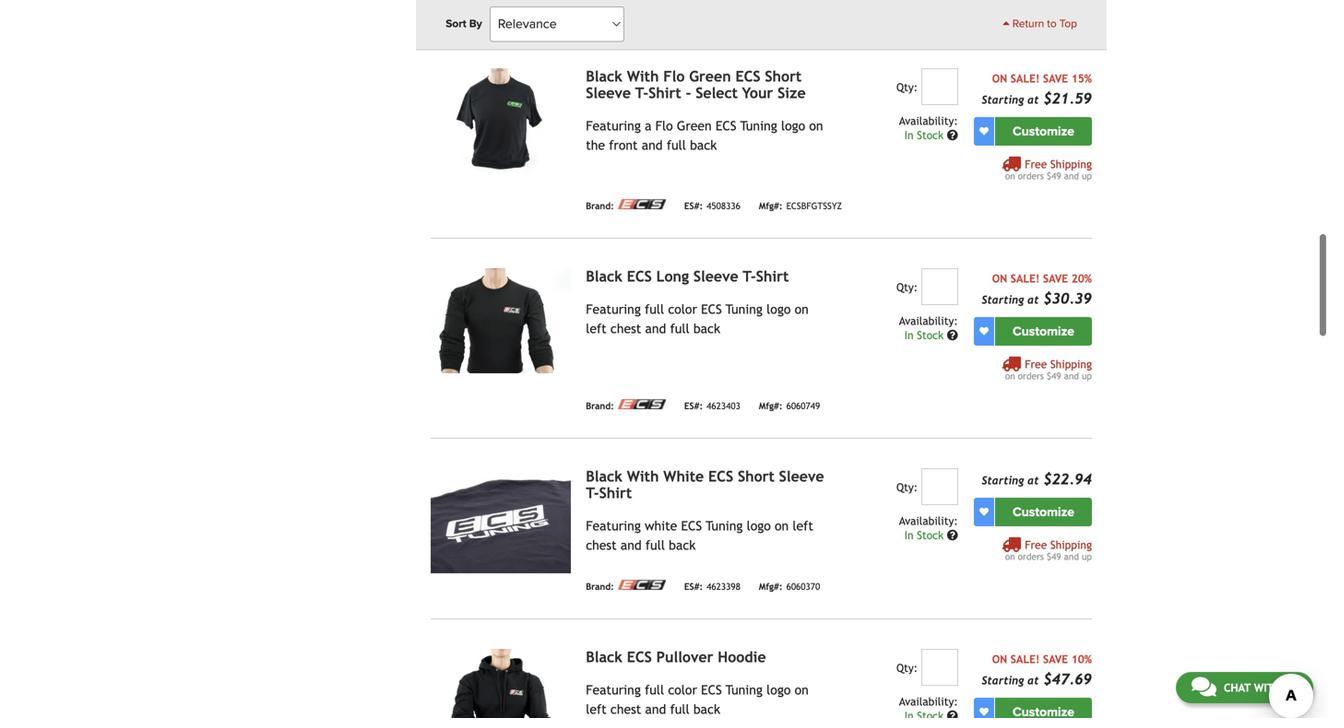Task type: describe. For each thing, give the bounding box(es) containing it.
ecs - corporate logo image for long
[[618, 399, 666, 409]]

short inside black with white ecs short sleeve t-shirt
[[738, 468, 775, 485]]

1 ecs - corporate logo image from the top
[[618, 0, 666, 9]]

green for your
[[689, 68, 731, 85]]

chat with us
[[1224, 682, 1298, 695]]

3 stock from the top
[[917, 529, 944, 542]]

10%
[[1072, 653, 1092, 666]]

tuning down black ecs long sleeve t-shirt at top
[[726, 302, 763, 317]]

black for black with white ecs short sleeve t-shirt
[[586, 468, 623, 485]]

return to top link
[[1003, 16, 1078, 32]]

brand: for black ecs long sleeve t-shirt
[[586, 401, 614, 411]]

qty: for black with white ecs short sleeve t-shirt
[[897, 481, 918, 494]]

customize link for $21.59
[[995, 117, 1092, 146]]

save for $30.39
[[1043, 272, 1068, 285]]

featuring for black with white ecs short sleeve t-shirt
[[586, 519, 641, 533]]

top
[[1060, 17, 1078, 30]]

customize link for $30.39
[[995, 317, 1092, 346]]

logo inside featuring a flo green ecs tuning logo on the front and full back
[[781, 118, 806, 133]]

$49 for $21.59
[[1047, 170, 1062, 181]]

on inside on sale!                         save 10% starting at $47.69
[[992, 653, 1008, 666]]

front
[[609, 138, 638, 152]]

in for $21.59
[[905, 128, 914, 141]]

tuning down hoodie
[[726, 683, 763, 698]]

in stock for $21.59
[[905, 128, 947, 141]]

flo for a
[[656, 118, 673, 133]]

3 orders from the top
[[1018, 551, 1044, 562]]

mfg#: 6060749
[[759, 401, 820, 411]]

2 es#: from the top
[[684, 401, 703, 411]]

es#4508336 - ecsbfgtssyz - black with flo green ecs short sleeve t-shirt - select your size - featuring a flo green ecs tuning logo on the front and full back - ecs - audi bmw volkswagen mercedes benz mini porsche image
[[431, 68, 571, 173]]

black with white ecs short sleeve t-shirt link
[[586, 468, 824, 502]]

question circle image for black ecs long sleeve t-shirt
[[947, 330, 958, 341]]

t- inside black with white ecs short sleeve t-shirt
[[586, 485, 599, 502]]

es#: 4623398
[[684, 582, 741, 592]]

flo for with
[[664, 68, 685, 85]]

availability: for black ecs long sleeve t-shirt
[[899, 314, 958, 327]]

tuning inside featuring white ecs tuning logo on left chest and full back
[[706, 519, 743, 533]]

save for $21.59
[[1043, 72, 1068, 85]]

back inside featuring a flo green ecs tuning logo on the front and full back
[[690, 138, 717, 152]]

ecs left long
[[627, 268, 652, 285]]

by
[[469, 17, 482, 30]]

starting inside "starting at $22.94"
[[982, 474, 1024, 487]]

ecs down pullover
[[701, 683, 722, 698]]

3 in from the top
[[905, 529, 914, 542]]

long
[[657, 268, 689, 285]]

starting for $47.69
[[982, 674, 1024, 687]]

starting for $30.39
[[982, 293, 1024, 306]]

featuring for black ecs long sleeve t-shirt
[[586, 302, 641, 317]]

ecs - corporate logo image for white
[[618, 580, 666, 590]]

size
[[778, 84, 806, 101]]

3 customize link from the top
[[995, 498, 1092, 527]]

ecs inside featuring a flo green ecs tuning logo on the front and full back
[[716, 118, 737, 133]]

in stock for $30.39
[[905, 329, 947, 342]]

select
[[696, 84, 738, 101]]

orders for $21.59
[[1018, 170, 1044, 181]]

ecsbfgtssyz
[[787, 201, 842, 211]]

question circle image for black with white ecs short sleeve t-shirt
[[947, 530, 958, 541]]

on sale!                         save 20% starting at $30.39
[[982, 272, 1092, 307]]

hoodie
[[718, 649, 766, 666]]

2 horizontal spatial t-
[[743, 268, 756, 285]]

comments image
[[1192, 676, 1217, 698]]

add to wish list image for $47.69
[[980, 708, 989, 717]]

and inside featuring a flo green ecs tuning logo on the front and full back
[[642, 138, 663, 152]]

$21.59
[[1044, 90, 1092, 107]]

add to wish list image
[[980, 127, 989, 136]]

featuring for black ecs pullover hoodie
[[586, 683, 641, 698]]

green for full
[[677, 118, 712, 133]]

$30.39
[[1044, 290, 1092, 307]]

color for long
[[668, 302, 697, 317]]

the
[[586, 138, 605, 152]]

es#: for t-
[[684, 201, 703, 211]]

caret up image
[[1003, 18, 1010, 29]]

shirt inside black with white ecs short sleeve t-shirt
[[599, 485, 632, 502]]

3 in stock from the top
[[905, 529, 947, 542]]

with for t-
[[627, 68, 659, 85]]

back down pullover
[[694, 702, 721, 717]]

4 qty: from the top
[[897, 662, 918, 675]]

4 availability: from the top
[[899, 695, 958, 708]]

qty: for black with flo green ecs short sleeve t-shirt - select your size
[[897, 81, 918, 93]]

black ecs long sleeve t-shirt
[[586, 268, 789, 285]]

left for black ecs pullover hoodie
[[586, 702, 607, 717]]

short inside black with flo green ecs short sleeve t-shirt - select your size
[[765, 68, 802, 85]]

es#4623396 - 6060719 - black ecs pullover hoodie - featuring full color ecs tuning logo on left chest and full back - ecs - audi bmw volkswagen mercedes benz mini porsche image
[[431, 649, 571, 719]]

and inside featuring white ecs tuning logo on left chest and full back
[[621, 538, 642, 553]]

sleeve inside black with flo green ecs short sleeve t-shirt - select your size
[[586, 84, 631, 101]]

at inside "starting at $22.94"
[[1028, 474, 1039, 487]]

starting for $21.59
[[982, 93, 1024, 106]]

orders for $30.39
[[1018, 371, 1044, 381]]

in for $30.39
[[905, 329, 914, 342]]

mfg#: for black ecs long sleeve t-shirt
[[759, 401, 783, 411]]

question circle image for black with flo green ecs short sleeve t-shirt - select your size
[[947, 129, 958, 140]]

back inside featuring white ecs tuning logo on left chest and full back
[[669, 538, 696, 553]]

customize for $21.59
[[1013, 123, 1075, 139]]

full inside featuring white ecs tuning logo on left chest and full back
[[646, 538, 665, 553]]

black ecs pullover hoodie link
[[586, 649, 766, 666]]

black with white ecs short sleeve t-shirt
[[586, 468, 824, 502]]

on for $30.39
[[992, 272, 1008, 285]]

featuring a flo green ecs tuning logo on the front and full back
[[586, 118, 823, 152]]

mfg#: 6060370
[[759, 582, 820, 592]]

at for $47.69
[[1028, 674, 1039, 687]]

3 $49 from the top
[[1047, 551, 1062, 562]]

pullover
[[657, 649, 714, 666]]

ecs down black ecs long sleeve t-shirt at top
[[701, 302, 722, 317]]

2 add to wish list image from the top
[[980, 508, 989, 517]]

6060749
[[787, 401, 820, 411]]

qty: for black ecs long sleeve t-shirt
[[897, 281, 918, 294]]

black for black with flo green ecs short sleeve t-shirt - select your size
[[586, 68, 623, 85]]



Task type: vqa. For each thing, say whether or not it's contained in the screenshot.
item
no



Task type: locate. For each thing, give the bounding box(es) containing it.
up for $21.59
[[1082, 170, 1092, 181]]

1 on from the top
[[992, 72, 1008, 85]]

ecs left size
[[736, 68, 761, 85]]

on left 10%
[[992, 653, 1008, 666]]

orders down $30.39
[[1018, 371, 1044, 381]]

orders down "starting at $22.94"
[[1018, 551, 1044, 562]]

3 es#: from the top
[[684, 582, 703, 592]]

sleeve right long
[[694, 268, 739, 285]]

1 vertical spatial add to wish list image
[[980, 508, 989, 517]]

0 vertical spatial save
[[1043, 72, 1068, 85]]

featuring full color ecs tuning logo on left chest and full back down pullover
[[586, 683, 809, 717]]

1 vertical spatial free shipping on orders $49 and up
[[1005, 358, 1092, 381]]

2 customize from the top
[[1013, 324, 1075, 339]]

up down $30.39
[[1082, 371, 1092, 381]]

on down caret up image
[[992, 72, 1008, 85]]

in stock
[[905, 128, 947, 141], [905, 329, 947, 342], [905, 529, 947, 542]]

brand: for black with flo green ecs short sleeve t-shirt - select your size
[[586, 201, 614, 211]]

1 vertical spatial green
[[677, 118, 712, 133]]

2 question circle image from the top
[[947, 330, 958, 341]]

0 vertical spatial chest
[[611, 321, 642, 336]]

2 qty: from the top
[[897, 281, 918, 294]]

2 orders from the top
[[1018, 371, 1044, 381]]

0 vertical spatial sale!
[[1011, 72, 1040, 85]]

20%
[[1072, 272, 1092, 285]]

4 black from the top
[[586, 649, 623, 666]]

2 vertical spatial chest
[[611, 702, 642, 717]]

up
[[1082, 170, 1092, 181], [1082, 371, 1092, 381], [1082, 551, 1092, 562]]

1 vertical spatial free
[[1025, 358, 1047, 371]]

customize link down "$21.59"
[[995, 117, 1092, 146]]

2 vertical spatial es#:
[[684, 582, 703, 592]]

1 black from the top
[[586, 68, 623, 85]]

shipping down "$21.59"
[[1051, 158, 1092, 170]]

ecs down select
[[716, 118, 737, 133]]

at left $22.94
[[1028, 474, 1039, 487]]

stock
[[917, 128, 944, 141], [917, 329, 944, 342], [917, 529, 944, 542]]

color
[[668, 302, 697, 317], [668, 683, 697, 698]]

featuring full color ecs tuning logo on left chest and full back
[[586, 302, 809, 336], [586, 683, 809, 717]]

0 vertical spatial customize link
[[995, 117, 1092, 146]]

2 free from the top
[[1025, 358, 1047, 371]]

$49
[[1047, 170, 1062, 181], [1047, 371, 1062, 381], [1047, 551, 1062, 562]]

orders
[[1018, 170, 1044, 181], [1018, 371, 1044, 381], [1018, 551, 1044, 562]]

2 vertical spatial on
[[992, 653, 1008, 666]]

2 vertical spatial shipping
[[1051, 539, 1092, 551]]

3 black from the top
[[586, 468, 623, 485]]

1 vertical spatial shirt
[[756, 268, 789, 285]]

green down -
[[677, 118, 712, 133]]

4 brand: from the top
[[586, 582, 614, 592]]

free shipping on orders $49 and up for $21.59
[[1005, 158, 1092, 181]]

free shipping on orders $49 and up for $30.39
[[1005, 358, 1092, 381]]

0 vertical spatial in stock
[[905, 128, 947, 141]]

color down pullover
[[668, 683, 697, 698]]

qty:
[[897, 81, 918, 93], [897, 281, 918, 294], [897, 481, 918, 494], [897, 662, 918, 675]]

ecs - corporate logo image for flo
[[618, 199, 666, 209]]

0 vertical spatial green
[[689, 68, 731, 85]]

sale! left 10%
[[1011, 653, 1040, 666]]

2 on from the top
[[992, 272, 1008, 285]]

ecs right "white"
[[681, 519, 702, 533]]

with inside black with flo green ecs short sleeve t-shirt - select your size
[[627, 68, 659, 85]]

free shipping on orders $49 and up down "$21.59"
[[1005, 158, 1092, 181]]

in
[[905, 128, 914, 141], [905, 329, 914, 342], [905, 529, 914, 542]]

0 vertical spatial color
[[668, 302, 697, 317]]

es#: for shirt
[[684, 582, 703, 592]]

chat with us link
[[1176, 673, 1314, 704]]

with left white
[[627, 468, 659, 485]]

3 featuring from the top
[[586, 519, 641, 533]]

featuring full color ecs tuning logo on left chest and full back for long
[[586, 302, 809, 336]]

0 horizontal spatial shirt
[[599, 485, 632, 502]]

black up the
[[586, 68, 623, 85]]

on for $21.59
[[992, 72, 1008, 85]]

0 vertical spatial flo
[[664, 68, 685, 85]]

2 vertical spatial orders
[[1018, 551, 1044, 562]]

1 mfg#: from the top
[[759, 201, 783, 211]]

0 vertical spatial t-
[[635, 84, 649, 101]]

free shipping on orders $49 and up
[[1005, 158, 1092, 181], [1005, 358, 1092, 381], [1005, 539, 1092, 562]]

2 vertical spatial free shipping on orders $49 and up
[[1005, 539, 1092, 562]]

0 vertical spatial in
[[905, 128, 914, 141]]

1 vertical spatial in
[[905, 329, 914, 342]]

at for $30.39
[[1028, 293, 1039, 306]]

up for $30.39
[[1082, 371, 1092, 381]]

sale! for $21.59
[[1011, 72, 1040, 85]]

3 mfg#: from the top
[[759, 582, 783, 592]]

on inside featuring white ecs tuning logo on left chest and full back
[[775, 519, 789, 533]]

3 customize from the top
[[1013, 504, 1075, 520]]

starting at $22.94
[[982, 471, 1092, 488]]

2 vertical spatial customize link
[[995, 498, 1092, 527]]

flo
[[664, 68, 685, 85], [656, 118, 673, 133]]

sale!
[[1011, 72, 1040, 85], [1011, 272, 1040, 285], [1011, 653, 1040, 666]]

es#: left 4508336
[[684, 201, 703, 211]]

tuning down black with white ecs short sleeve t-shirt
[[706, 519, 743, 533]]

sale! inside on sale!                         save 20% starting at $30.39
[[1011, 272, 1040, 285]]

1 customize link from the top
[[995, 117, 1092, 146]]

orders down "$21.59"
[[1018, 170, 1044, 181]]

customize
[[1013, 123, 1075, 139], [1013, 324, 1075, 339], [1013, 504, 1075, 520]]

on inside on sale!                         save 20% starting at $30.39
[[992, 272, 1008, 285]]

featuring for black with flo green ecs short sleeve t-shirt - select your size
[[586, 118, 641, 133]]

1 save from the top
[[1043, 72, 1068, 85]]

3 add to wish list image from the top
[[980, 708, 989, 717]]

back
[[690, 138, 717, 152], [694, 321, 721, 336], [669, 538, 696, 553], [694, 702, 721, 717]]

1 in stock from the top
[[905, 128, 947, 141]]

1 vertical spatial chest
[[586, 538, 617, 553]]

3 qty: from the top
[[897, 481, 918, 494]]

3 shipping from the top
[[1051, 539, 1092, 551]]

short right white
[[738, 468, 775, 485]]

1 vertical spatial left
[[793, 519, 814, 533]]

1 vertical spatial sleeve
[[694, 268, 739, 285]]

2 save from the top
[[1043, 272, 1068, 285]]

sort
[[446, 17, 467, 30]]

black left long
[[586, 268, 623, 285]]

featuring down black ecs long sleeve t-shirt link on the top of page
[[586, 302, 641, 317]]

stock for $21.59
[[917, 128, 944, 141]]

3 save from the top
[[1043, 653, 1068, 666]]

sort by
[[446, 17, 482, 30]]

1 vertical spatial shipping
[[1051, 358, 1092, 371]]

2 horizontal spatial sleeve
[[779, 468, 824, 485]]

2 free shipping on orders $49 and up from the top
[[1005, 358, 1092, 381]]

chest for black ecs long sleeve t-shirt
[[611, 321, 642, 336]]

1 customize from the top
[[1013, 123, 1075, 139]]

sleeve
[[586, 84, 631, 101], [694, 268, 739, 285], [779, 468, 824, 485]]

featuring down black ecs pullover hoodie link
[[586, 683, 641, 698]]

add to wish list image down "starting at $22.94"
[[980, 508, 989, 517]]

3 on from the top
[[992, 653, 1008, 666]]

a
[[645, 118, 652, 133]]

featuring white ecs tuning logo on left chest and full back
[[586, 519, 814, 553]]

ecs inside featuring white ecs tuning logo on left chest and full back
[[681, 519, 702, 533]]

logo inside featuring white ecs tuning logo on left chest and full back
[[747, 519, 771, 533]]

0 vertical spatial shirt
[[649, 84, 682, 101]]

on sale!                         save 15% starting at $21.59
[[982, 72, 1092, 107]]

mfg#: for black with flo green ecs short sleeve t-shirt - select your size
[[759, 201, 783, 211]]

flo inside featuring a flo green ecs tuning logo on the front and full back
[[656, 118, 673, 133]]

2 vertical spatial stock
[[917, 529, 944, 542]]

$49 for $30.39
[[1047, 371, 1062, 381]]

starting
[[982, 93, 1024, 106], [982, 293, 1024, 306], [982, 474, 1024, 487], [982, 674, 1024, 687]]

starting left $47.69
[[982, 674, 1024, 687]]

shipping down $22.94
[[1051, 539, 1092, 551]]

0 vertical spatial $49
[[1047, 170, 1062, 181]]

2 at from the top
[[1028, 293, 1039, 306]]

on
[[992, 72, 1008, 85], [992, 272, 1008, 285], [992, 653, 1008, 666]]

1 vertical spatial orders
[[1018, 371, 1044, 381]]

2 vertical spatial add to wish list image
[[980, 708, 989, 717]]

free shipping on orders $49 and up down "starting at $22.94"
[[1005, 539, 1092, 562]]

2 vertical spatial mfg#:
[[759, 582, 783, 592]]

2 mfg#: from the top
[[759, 401, 783, 411]]

with for shirt
[[627, 468, 659, 485]]

ecs
[[736, 68, 761, 85], [716, 118, 737, 133], [627, 268, 652, 285], [701, 302, 722, 317], [709, 468, 734, 485], [681, 519, 702, 533], [627, 649, 652, 666], [701, 683, 722, 698]]

featuring
[[586, 118, 641, 133], [586, 302, 641, 317], [586, 519, 641, 533], [586, 683, 641, 698]]

short right select
[[765, 68, 802, 85]]

featuring up front
[[586, 118, 641, 133]]

free down "$21.59"
[[1025, 158, 1047, 170]]

mfg#: ecsbfgtssyz
[[759, 201, 842, 211]]

es#:
[[684, 201, 703, 211], [684, 401, 703, 411], [684, 582, 703, 592]]

1 vertical spatial color
[[668, 683, 697, 698]]

1 question circle image from the top
[[947, 129, 958, 140]]

chest
[[611, 321, 642, 336], [586, 538, 617, 553], [611, 702, 642, 717]]

1 vertical spatial stock
[[917, 329, 944, 342]]

sale! for $30.39
[[1011, 272, 1040, 285]]

2 vertical spatial left
[[586, 702, 607, 717]]

flo right a
[[656, 118, 673, 133]]

2 horizontal spatial shirt
[[756, 268, 789, 285]]

3 starting from the top
[[982, 474, 1024, 487]]

1 vertical spatial flo
[[656, 118, 673, 133]]

1 vertical spatial save
[[1043, 272, 1068, 285]]

white
[[645, 519, 677, 533]]

es#: left 4623403
[[684, 401, 703, 411]]

flo inside black with flo green ecs short sleeve t-shirt - select your size
[[664, 68, 685, 85]]

ecs inside black with white ecs short sleeve t-shirt
[[709, 468, 734, 485]]

2 vertical spatial sale!
[[1011, 653, 1040, 666]]

es#4623403 - 6060749 - black ecs long sleeve t-shirt  - featuring full color ecs tuning logo on left chest and full back - ecs - audi bmw volkswagen mercedes benz mini porsche image
[[431, 268, 571, 373]]

1 es#: from the top
[[684, 201, 703, 211]]

starting left $22.94
[[982, 474, 1024, 487]]

free down $30.39
[[1025, 358, 1047, 371]]

4 starting from the top
[[982, 674, 1024, 687]]

ecs left pullover
[[627, 649, 652, 666]]

shipping for $21.59
[[1051, 158, 1092, 170]]

add to wish list image down on sale!                         save 10% starting at $47.69 at the right bottom
[[980, 708, 989, 717]]

2 vertical spatial up
[[1082, 551, 1092, 562]]

mfg#:
[[759, 201, 783, 211], [759, 401, 783, 411], [759, 582, 783, 592]]

at left $30.39
[[1028, 293, 1039, 306]]

save inside on sale!                         save 20% starting at $30.39
[[1043, 272, 1068, 285]]

0 vertical spatial up
[[1082, 170, 1092, 181]]

0 horizontal spatial t-
[[586, 485, 599, 502]]

2 in from the top
[[905, 329, 914, 342]]

availability:
[[899, 114, 958, 127], [899, 314, 958, 327], [899, 515, 958, 528], [899, 695, 958, 708]]

up down "$21.59"
[[1082, 170, 1092, 181]]

featuring inside featuring white ecs tuning logo on left chest and full back
[[586, 519, 641, 533]]

3 ecs - corporate logo image from the top
[[618, 399, 666, 409]]

featuring full color ecs tuning logo on left chest and full back for pullover
[[586, 683, 809, 717]]

0 vertical spatial featuring full color ecs tuning logo on left chest and full back
[[586, 302, 809, 336]]

add to wish list image for $30.39
[[980, 327, 989, 336]]

0 horizontal spatial sleeve
[[586, 84, 631, 101]]

on left the 20%
[[992, 272, 1008, 285]]

2 vertical spatial sleeve
[[779, 468, 824, 485]]

2 vertical spatial free
[[1025, 539, 1047, 551]]

2 color from the top
[[668, 683, 697, 698]]

back down select
[[690, 138, 717, 152]]

1 vertical spatial featuring full color ecs tuning logo on left chest and full back
[[586, 683, 809, 717]]

save
[[1043, 72, 1068, 85], [1043, 272, 1068, 285], [1043, 653, 1068, 666]]

es#: 4623403
[[684, 401, 741, 411]]

at inside on sale!                         save 15% starting at $21.59
[[1028, 93, 1039, 106]]

2 customize link from the top
[[995, 317, 1092, 346]]

back down "white"
[[669, 538, 696, 553]]

at
[[1028, 93, 1039, 106], [1028, 293, 1039, 306], [1028, 474, 1039, 487], [1028, 674, 1039, 687]]

1 up from the top
[[1082, 170, 1092, 181]]

on inside featuring a flo green ecs tuning logo on the front and full back
[[809, 118, 823, 133]]

1 sale! from the top
[[1011, 72, 1040, 85]]

save inside on sale!                         save 10% starting at $47.69
[[1043, 653, 1068, 666]]

at for $21.59
[[1028, 93, 1039, 106]]

on
[[809, 118, 823, 133], [1005, 170, 1015, 181], [795, 302, 809, 317], [1005, 371, 1015, 381], [775, 519, 789, 533], [1005, 551, 1015, 562], [795, 683, 809, 698]]

4 featuring from the top
[[586, 683, 641, 698]]

shipping for $30.39
[[1051, 358, 1092, 371]]

2 featuring full color ecs tuning logo on left chest and full back from the top
[[586, 683, 809, 717]]

full inside featuring a flo green ecs tuning logo on the front and full back
[[667, 138, 686, 152]]

green inside featuring a flo green ecs tuning logo on the front and full back
[[677, 118, 712, 133]]

free for $30.39
[[1025, 358, 1047, 371]]

featuring left "white"
[[586, 519, 641, 533]]

0 vertical spatial with
[[627, 68, 659, 85]]

starting left $30.39
[[982, 293, 1024, 306]]

1 in from the top
[[905, 128, 914, 141]]

starting inside on sale!                         save 10% starting at $47.69
[[982, 674, 1024, 687]]

return
[[1013, 17, 1045, 30]]

2 shipping from the top
[[1051, 358, 1092, 371]]

0 vertical spatial stock
[[917, 128, 944, 141]]

with inside black with white ecs short sleeve t-shirt
[[627, 468, 659, 485]]

shirt
[[649, 84, 682, 101], [756, 268, 789, 285], [599, 485, 632, 502]]

tuning inside featuring a flo green ecs tuning logo on the front and full back
[[740, 118, 778, 133]]

1 shipping from the top
[[1051, 158, 1092, 170]]

green inside black with flo green ecs short sleeve t-shirt - select your size
[[689, 68, 731, 85]]

shirt left -
[[649, 84, 682, 101]]

black ecs pullover hoodie
[[586, 649, 766, 666]]

save up "$21.59"
[[1043, 72, 1068, 85]]

save up $30.39
[[1043, 272, 1068, 285]]

green
[[689, 68, 731, 85], [677, 118, 712, 133]]

and
[[642, 138, 663, 152], [1064, 170, 1079, 181], [645, 321, 666, 336], [1064, 371, 1079, 381], [621, 538, 642, 553], [1064, 551, 1079, 562], [645, 702, 666, 717]]

2 sale! from the top
[[1011, 272, 1040, 285]]

question circle image
[[947, 129, 958, 140], [947, 330, 958, 341], [947, 530, 958, 541], [947, 711, 958, 719]]

up down $22.94
[[1082, 551, 1092, 562]]

1 vertical spatial mfg#:
[[759, 401, 783, 411]]

2 in stock from the top
[[905, 329, 947, 342]]

with
[[1254, 682, 1282, 695]]

shirt inside black with flo green ecs short sleeve t-shirt - select your size
[[649, 84, 682, 101]]

1 vertical spatial in stock
[[905, 329, 947, 342]]

$49 down "$21.59"
[[1047, 170, 1062, 181]]

0 vertical spatial sleeve
[[586, 84, 631, 101]]

black with flo green ecs short sleeve t-shirt - select your size link
[[586, 68, 806, 101]]

mfg#: for black with white ecs short sleeve t-shirt
[[759, 582, 783, 592]]

1 qty: from the top
[[897, 81, 918, 93]]

free for $21.59
[[1025, 158, 1047, 170]]

2 vertical spatial t-
[[586, 485, 599, 502]]

left for black ecs long sleeve t-shirt
[[586, 321, 607, 336]]

left inside featuring white ecs tuning logo on left chest and full back
[[793, 519, 814, 533]]

3 sale! from the top
[[1011, 653, 1040, 666]]

color down black ecs long sleeve t-shirt at top
[[668, 302, 697, 317]]

2 starting from the top
[[982, 293, 1024, 306]]

at left $47.69
[[1028, 674, 1039, 687]]

free down "starting at $22.94"
[[1025, 539, 1047, 551]]

black left white
[[586, 468, 623, 485]]

1 starting from the top
[[982, 93, 1024, 106]]

0 vertical spatial add to wish list image
[[980, 327, 989, 336]]

full
[[667, 138, 686, 152], [645, 302, 664, 317], [670, 321, 690, 336], [646, 538, 665, 553], [645, 683, 664, 698], [670, 702, 690, 717]]

$22.94
[[1044, 471, 1092, 488]]

4 at from the top
[[1028, 674, 1039, 687]]

2 black from the top
[[586, 268, 623, 285]]

1 availability: from the top
[[899, 114, 958, 127]]

availability: for black with flo green ecs short sleeve t-shirt - select your size
[[899, 114, 958, 127]]

us
[[1285, 682, 1298, 695]]

flo left -
[[664, 68, 685, 85]]

at inside on sale!                         save 20% starting at $30.39
[[1028, 293, 1039, 306]]

with left -
[[627, 68, 659, 85]]

0 vertical spatial es#:
[[684, 201, 703, 211]]

1 horizontal spatial t-
[[635, 84, 649, 101]]

at left "$21.59"
[[1028, 93, 1039, 106]]

None number field
[[921, 68, 958, 105], [921, 268, 958, 305], [921, 468, 958, 505], [921, 649, 958, 686], [921, 68, 958, 105], [921, 268, 958, 305], [921, 468, 958, 505], [921, 649, 958, 686]]

1 featuring full color ecs tuning logo on left chest and full back from the top
[[586, 302, 809, 336]]

2 brand: from the top
[[586, 201, 614, 211]]

add to wish list image down on sale!                         save 20% starting at $30.39
[[980, 327, 989, 336]]

black ecs long sleeve t-shirt link
[[586, 268, 789, 285]]

with
[[627, 68, 659, 85], [627, 468, 659, 485]]

1 brand: from the top
[[586, 0, 614, 11]]

mfg#: left 6060749
[[759, 401, 783, 411]]

1 free from the top
[[1025, 158, 1047, 170]]

4623398
[[707, 582, 741, 592]]

customize link down "starting at $22.94"
[[995, 498, 1092, 527]]

customize link down $30.39
[[995, 317, 1092, 346]]

15%
[[1072, 72, 1092, 85]]

es#4623398 - 6060370 - black with white ecs short sleeve t-shirt - featuring white ecs tuning logo on left chest and full back - ecs - audi bmw volkswagen mercedes benz mini porsche image
[[431, 468, 571, 574]]

2 vertical spatial $49
[[1047, 551, 1062, 562]]

back down black ecs long sleeve t-shirt at top
[[694, 321, 721, 336]]

free
[[1025, 158, 1047, 170], [1025, 358, 1047, 371], [1025, 539, 1047, 551]]

1 vertical spatial customize link
[[995, 317, 1092, 346]]

4 ecs - corporate logo image from the top
[[618, 580, 666, 590]]

add to wish list image
[[980, 327, 989, 336], [980, 508, 989, 517], [980, 708, 989, 717]]

featuring inside featuring a flo green ecs tuning logo on the front and full back
[[586, 118, 641, 133]]

sleeve up the
[[586, 84, 631, 101]]

black inside black with white ecs short sleeve t-shirt
[[586, 468, 623, 485]]

logo
[[781, 118, 806, 133], [767, 302, 791, 317], [747, 519, 771, 533], [767, 683, 791, 698]]

1 vertical spatial up
[[1082, 371, 1092, 381]]

your
[[742, 84, 773, 101]]

2 vertical spatial customize
[[1013, 504, 1075, 520]]

es#: 4508336
[[684, 201, 741, 211]]

tuning down your
[[740, 118, 778, 133]]

4508336
[[707, 201, 741, 211]]

1 orders from the top
[[1018, 170, 1044, 181]]

0 vertical spatial short
[[765, 68, 802, 85]]

short
[[765, 68, 802, 85], [738, 468, 775, 485]]

1 horizontal spatial sleeve
[[694, 268, 739, 285]]

$49 down $22.94
[[1047, 551, 1062, 562]]

save inside on sale!                         save 15% starting at $21.59
[[1043, 72, 1068, 85]]

to
[[1047, 17, 1057, 30]]

left
[[586, 321, 607, 336], [793, 519, 814, 533], [586, 702, 607, 717]]

1 vertical spatial customize
[[1013, 324, 1075, 339]]

2 up from the top
[[1082, 371, 1092, 381]]

1 add to wish list image from the top
[[980, 327, 989, 336]]

3 question circle image from the top
[[947, 530, 958, 541]]

1 vertical spatial on
[[992, 272, 1008, 285]]

starting up add to wish list icon
[[982, 93, 1024, 106]]

shipping
[[1051, 158, 1092, 170], [1051, 358, 1092, 371], [1051, 539, 1092, 551]]

1 vertical spatial $49
[[1047, 371, 1062, 381]]

brand: for black with white ecs short sleeve t-shirt
[[586, 582, 614, 592]]

2 stock from the top
[[917, 329, 944, 342]]

black with flo green ecs short sleeve t-shirt - select your size
[[586, 68, 806, 101]]

sale! down return at the top
[[1011, 72, 1040, 85]]

2 availability: from the top
[[899, 314, 958, 327]]

2 ecs - corporate logo image from the top
[[618, 199, 666, 209]]

2 with from the top
[[627, 468, 659, 485]]

2 vertical spatial in
[[905, 529, 914, 542]]

4 question circle image from the top
[[947, 711, 958, 719]]

1 vertical spatial es#:
[[684, 401, 703, 411]]

on inside on sale!                         save 15% starting at $21.59
[[992, 72, 1008, 85]]

save up $47.69
[[1043, 653, 1068, 666]]

3 at from the top
[[1028, 474, 1039, 487]]

4623403
[[707, 401, 741, 411]]

on sale!                         save 10% starting at $47.69
[[982, 653, 1092, 688]]

black for black ecs pullover hoodie
[[586, 649, 623, 666]]

mfg#: left ecsbfgtssyz
[[759, 201, 783, 211]]

3 free from the top
[[1025, 539, 1047, 551]]

1 stock from the top
[[917, 128, 944, 141]]

t- inside black with flo green ecs short sleeve t-shirt - select your size
[[635, 84, 649, 101]]

sleeve inside black with white ecs short sleeve t-shirt
[[779, 468, 824, 485]]

2 vertical spatial save
[[1043, 653, 1068, 666]]

starting inside on sale!                         save 20% starting at $30.39
[[982, 293, 1024, 306]]

t-
[[635, 84, 649, 101], [743, 268, 756, 285], [586, 485, 599, 502]]

starting inside on sale!                         save 15% starting at $21.59
[[982, 93, 1024, 106]]

-
[[686, 84, 691, 101]]

free shipping on orders $49 and up down $30.39
[[1005, 358, 1092, 381]]

customize for $30.39
[[1013, 324, 1075, 339]]

3 up from the top
[[1082, 551, 1092, 562]]

shirt down mfg#: ecsbfgtssyz
[[756, 268, 789, 285]]

shipping down $30.39
[[1051, 358, 1092, 371]]

sleeve down 6060749
[[779, 468, 824, 485]]

1 vertical spatial t-
[[743, 268, 756, 285]]

1 with from the top
[[627, 68, 659, 85]]

2 vertical spatial in stock
[[905, 529, 947, 542]]

2 $49 from the top
[[1047, 371, 1062, 381]]

black left pullover
[[586, 649, 623, 666]]

1 color from the top
[[668, 302, 697, 317]]

1 vertical spatial sale!
[[1011, 272, 1040, 285]]

3 free shipping on orders $49 and up from the top
[[1005, 539, 1092, 562]]

1 at from the top
[[1028, 93, 1039, 106]]

sale! inside on sale!                         save 10% starting at $47.69
[[1011, 653, 1040, 666]]

chest inside featuring white ecs tuning logo on left chest and full back
[[586, 538, 617, 553]]

black
[[586, 68, 623, 85], [586, 268, 623, 285], [586, 468, 623, 485], [586, 649, 623, 666]]

black for black ecs long sleeve t-shirt
[[586, 268, 623, 285]]

stock for $30.39
[[917, 329, 944, 342]]

0 vertical spatial free
[[1025, 158, 1047, 170]]

0 vertical spatial customize
[[1013, 123, 1075, 139]]

chest for black ecs pullover hoodie
[[611, 702, 642, 717]]

black inside black with flo green ecs short sleeve t-shirt - select your size
[[586, 68, 623, 85]]

availability: for black with white ecs short sleeve t-shirt
[[899, 515, 958, 528]]

sale! left the 20%
[[1011, 272, 1040, 285]]

$47.69
[[1044, 671, 1092, 688]]

color for pullover
[[668, 683, 697, 698]]

0 vertical spatial on
[[992, 72, 1008, 85]]

0 vertical spatial mfg#:
[[759, 201, 783, 211]]

0 vertical spatial free shipping on orders $49 and up
[[1005, 158, 1092, 181]]

shirt left white
[[599, 485, 632, 502]]

at inside on sale!                         save 10% starting at $47.69
[[1028, 674, 1039, 687]]

green left your
[[689, 68, 731, 85]]

1 horizontal spatial shirt
[[649, 84, 682, 101]]

white
[[664, 468, 704, 485]]

2 featuring from the top
[[586, 302, 641, 317]]

customize down "$21.59"
[[1013, 123, 1075, 139]]

3 availability: from the top
[[899, 515, 958, 528]]

customize down $30.39
[[1013, 324, 1075, 339]]

chat
[[1224, 682, 1251, 695]]

3 brand: from the top
[[586, 401, 614, 411]]

0 vertical spatial orders
[[1018, 170, 1044, 181]]

es#: left 4623398
[[684, 582, 703, 592]]

tuning
[[740, 118, 778, 133], [726, 302, 763, 317], [706, 519, 743, 533], [726, 683, 763, 698]]

0 vertical spatial shipping
[[1051, 158, 1092, 170]]

sale! inside on sale!                         save 15% starting at $21.59
[[1011, 72, 1040, 85]]

brand:
[[586, 0, 614, 11], [586, 201, 614, 211], [586, 401, 614, 411], [586, 582, 614, 592]]

featuring full color ecs tuning logo on left chest and full back down black ecs long sleeve t-shirt at top
[[586, 302, 809, 336]]

2 vertical spatial shirt
[[599, 485, 632, 502]]

1 free shipping on orders $49 and up from the top
[[1005, 158, 1092, 181]]

customize down "starting at $22.94"
[[1013, 504, 1075, 520]]

1 $49 from the top
[[1047, 170, 1062, 181]]

1 vertical spatial with
[[627, 468, 659, 485]]

0 vertical spatial left
[[586, 321, 607, 336]]

ecs - corporate logo image
[[618, 0, 666, 9], [618, 199, 666, 209], [618, 399, 666, 409], [618, 580, 666, 590]]

customize link
[[995, 117, 1092, 146], [995, 317, 1092, 346], [995, 498, 1092, 527]]

ecs right white
[[709, 468, 734, 485]]

ecs inside black with flo green ecs short sleeve t-shirt - select your size
[[736, 68, 761, 85]]

6060370
[[787, 582, 820, 592]]

return to top
[[1010, 17, 1078, 30]]

1 featuring from the top
[[586, 118, 641, 133]]

mfg#: left 6060370
[[759, 582, 783, 592]]

1 vertical spatial short
[[738, 468, 775, 485]]

$49 down $30.39
[[1047, 371, 1062, 381]]



